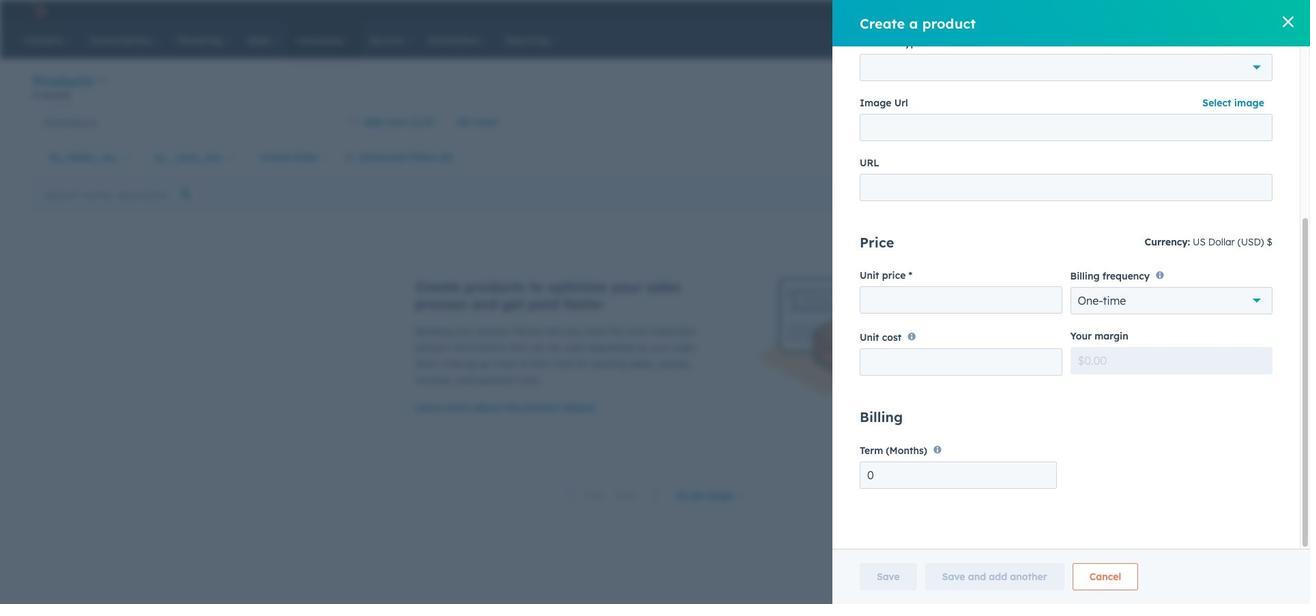 Task type: locate. For each thing, give the bounding box(es) containing it.
None text field
[[860, 287, 1062, 314], [1070, 348, 1273, 375], [860, 348, 1062, 376], [860, 287, 1062, 314], [1070, 348, 1273, 375], [860, 348, 1062, 376]]

None text field
[[860, 462, 1057, 489]]

pagination navigation
[[559, 487, 667, 505]]

dialog
[[832, 0, 1310, 605]]

menu
[[1010, 0, 1294, 22]]

None text field
[[860, 114, 1273, 141], [860, 174, 1273, 201], [860, 114, 1273, 141], [860, 174, 1273, 201]]

Search HubSpot search field
[[1108, 29, 1262, 52]]

banner
[[33, 71, 1277, 108]]



Task type: describe. For each thing, give the bounding box(es) containing it.
jacob simon image
[[1212, 5, 1225, 17]]

close image
[[1283, 16, 1294, 27]]

Search name, description, or SKU search field
[[36, 183, 202, 207]]

marketplaces image
[[1109, 6, 1122, 18]]



Task type: vqa. For each thing, say whether or not it's contained in the screenshot.
the onboarding.steps.sendTrackedEmailInGmail.title icon
no



